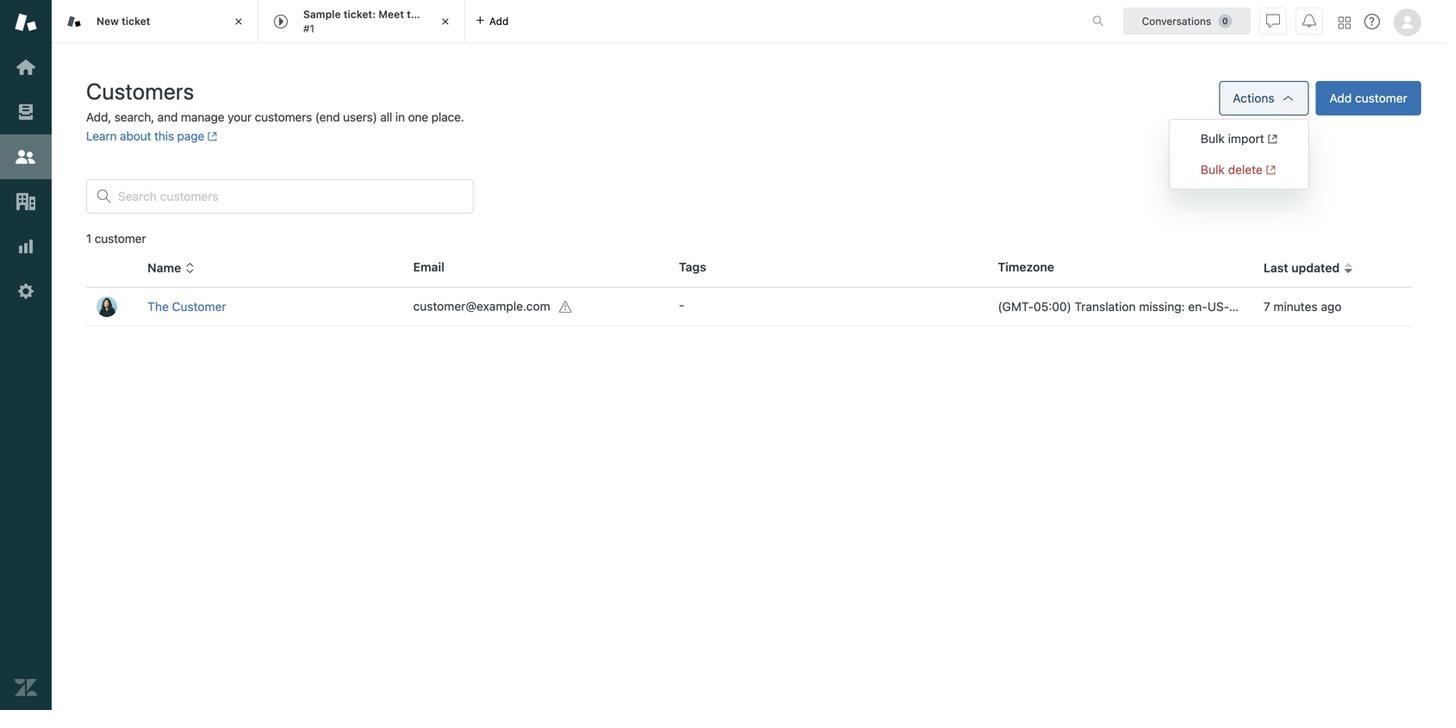 Task type: vqa. For each thing, say whether or not it's contained in the screenshot.
customer for 1 customer
yes



Task type: locate. For each thing, give the bounding box(es) containing it.
learn about this page
[[86, 129, 204, 143]]

1 horizontal spatial customer
[[1356, 91, 1408, 105]]

(end
[[315, 110, 340, 124]]

missing:
[[1139, 299, 1185, 314]]

customer inside button
[[1356, 91, 1408, 105]]

your
[[228, 110, 252, 124]]

x-
[[1230, 299, 1241, 314]]

add
[[489, 15, 509, 27]]

0 horizontal spatial customer
[[95, 231, 146, 246]]

(opens in a new tab) image down (opens in a new tab) image
[[1263, 165, 1276, 175]]

one
[[408, 110, 428, 124]]

customers
[[255, 110, 312, 124]]

customers
[[86, 78, 194, 104]]

menu containing bulk import
[[1169, 119, 1310, 190]]

new ticket
[[97, 15, 150, 27]]

(opens in a new tab) image inside the learn about this page link
[[204, 131, 218, 141]]

last updated
[[1264, 261, 1340, 275]]

(opens in a new tab) image down manage
[[204, 131, 218, 141]]

customer right add
[[1356, 91, 1408, 105]]

ticket right the
[[426, 8, 455, 20]]

minutes
[[1274, 299, 1318, 314]]

name
[[148, 261, 181, 275]]

conversations button
[[1124, 7, 1251, 35]]

1.txt.timezone.america_new_york
[[1241, 299, 1426, 314]]

(opens in a new tab) image
[[204, 131, 218, 141], [1263, 165, 1276, 175]]

ticket
[[426, 8, 455, 20], [122, 15, 150, 27]]

the
[[407, 8, 423, 20]]

add button
[[465, 0, 519, 42]]

2 bulk from the top
[[1201, 162, 1225, 177]]

and
[[157, 110, 178, 124]]

last updated button
[[1264, 260, 1354, 276]]

(opens in a new tab) image inside bulk delete link
[[1263, 165, 1276, 175]]

0 horizontal spatial (opens in a new tab) image
[[204, 131, 218, 141]]

import
[[1228, 131, 1265, 146]]

0 horizontal spatial ticket
[[122, 15, 150, 27]]

admin image
[[15, 280, 37, 302]]

actions button
[[1220, 81, 1309, 115]]

7
[[1264, 299, 1271, 314]]

1 horizontal spatial (opens in a new tab) image
[[1263, 165, 1276, 175]]

conversations
[[1142, 15, 1212, 27]]

in
[[395, 110, 405, 124]]

(opens in a new tab) image for learn about this page
[[204, 131, 218, 141]]

actions
[[1233, 91, 1275, 105]]

7 minutes ago
[[1264, 299, 1342, 314]]

unverified email image
[[559, 300, 573, 314]]

1 customer
[[86, 231, 146, 246]]

1 vertical spatial bulk
[[1201, 162, 1225, 177]]

menu
[[1169, 119, 1310, 190]]

notifications image
[[1303, 14, 1317, 28]]

tab
[[259, 0, 465, 43]]

about
[[120, 129, 151, 143]]

last
[[1264, 261, 1289, 275]]

customer
[[172, 299, 226, 314]]

new ticket tab
[[52, 0, 259, 43]]

the customer link
[[148, 299, 226, 314]]

customer
[[1356, 91, 1408, 105], [95, 231, 146, 246]]

main element
[[0, 0, 52, 710]]

users)
[[343, 110, 377, 124]]

zendesk support image
[[15, 11, 37, 34]]

bulk left delete
[[1201, 162, 1225, 177]]

timezone
[[998, 260, 1055, 274]]

1 horizontal spatial ticket
[[426, 8, 455, 20]]

en-
[[1189, 299, 1208, 314]]

button displays agent's chat status as invisible. image
[[1267, 14, 1280, 28]]

bulk left import
[[1201, 131, 1225, 146]]

email
[[413, 260, 445, 274]]

translation
[[1075, 299, 1136, 314]]

this
[[154, 129, 174, 143]]

05:00)
[[1034, 299, 1072, 314]]

sample
[[303, 8, 341, 20]]

(gmt-
[[998, 299, 1034, 314]]

Search customers field
[[118, 189, 463, 204]]

us-
[[1208, 299, 1230, 314]]

1 vertical spatial (opens in a new tab) image
[[1263, 165, 1276, 175]]

0 vertical spatial (opens in a new tab) image
[[204, 131, 218, 141]]

0 vertical spatial customer
[[1356, 91, 1408, 105]]

ticket inside sample ticket: meet the ticket #1
[[426, 8, 455, 20]]

bulk delete link
[[1201, 162, 1276, 177]]

(gmt-05:00) translation missing: en-us-x-1.txt.timezone.america_new_york
[[998, 299, 1426, 314]]

1 vertical spatial customer
[[95, 231, 146, 246]]

customer@example.com
[[413, 299, 550, 313]]

(opens in a new tab) image for bulk delete
[[1263, 165, 1276, 175]]

customer for add customer
[[1356, 91, 1408, 105]]

delete
[[1228, 162, 1263, 177]]

all
[[380, 110, 392, 124]]

customer right 1
[[95, 231, 146, 246]]

add,
[[86, 110, 111, 124]]

bulk
[[1201, 131, 1225, 146], [1201, 162, 1225, 177]]

ticket inside tab
[[122, 15, 150, 27]]

name button
[[148, 260, 195, 276]]

close image
[[437, 13, 454, 30]]

ticket right new
[[122, 15, 150, 27]]

sample ticket: meet the ticket #1
[[303, 8, 455, 34]]

0 vertical spatial bulk
[[1201, 131, 1225, 146]]

(opens in a new tab) image
[[1265, 134, 1278, 144]]

zendesk products image
[[1339, 17, 1351, 29]]

customers add, search, and manage your customers (end users) all in one place.
[[86, 78, 464, 124]]

1 bulk from the top
[[1201, 131, 1225, 146]]



Task type: describe. For each thing, give the bounding box(es) containing it.
the
[[148, 299, 169, 314]]

page
[[177, 129, 204, 143]]

bulk import link
[[1201, 131, 1278, 146]]

add customer button
[[1316, 81, 1422, 115]]

the customer
[[148, 299, 226, 314]]

customers image
[[15, 146, 37, 168]]

search,
[[114, 110, 154, 124]]

tabs tab list
[[52, 0, 1075, 43]]

bulk for bulk delete
[[1201, 162, 1225, 177]]

place.
[[432, 110, 464, 124]]

-
[[679, 298, 685, 312]]

ago
[[1321, 299, 1342, 314]]

manage
[[181, 110, 224, 124]]

new
[[97, 15, 119, 27]]

close image
[[230, 13, 247, 30]]

views image
[[15, 101, 37, 123]]

tags
[[679, 260, 707, 274]]

learn
[[86, 129, 117, 143]]

get help image
[[1365, 14, 1380, 29]]

customer for 1 customer
[[95, 231, 146, 246]]

learn about this page link
[[86, 129, 218, 143]]

organizations image
[[15, 190, 37, 213]]

ticket:
[[344, 8, 376, 20]]

meet
[[379, 8, 404, 20]]

bulk import
[[1201, 131, 1265, 146]]

zendesk image
[[15, 676, 37, 699]]

add
[[1330, 91, 1352, 105]]

#1
[[303, 22, 315, 34]]

reporting image
[[15, 235, 37, 258]]

updated
[[1292, 261, 1340, 275]]

add customer
[[1330, 91, 1408, 105]]

1
[[86, 231, 92, 246]]

bulk delete
[[1201, 162, 1263, 177]]

bulk for bulk import
[[1201, 131, 1225, 146]]

tab containing sample ticket: meet the ticket
[[259, 0, 465, 43]]

get started image
[[15, 56, 37, 78]]



